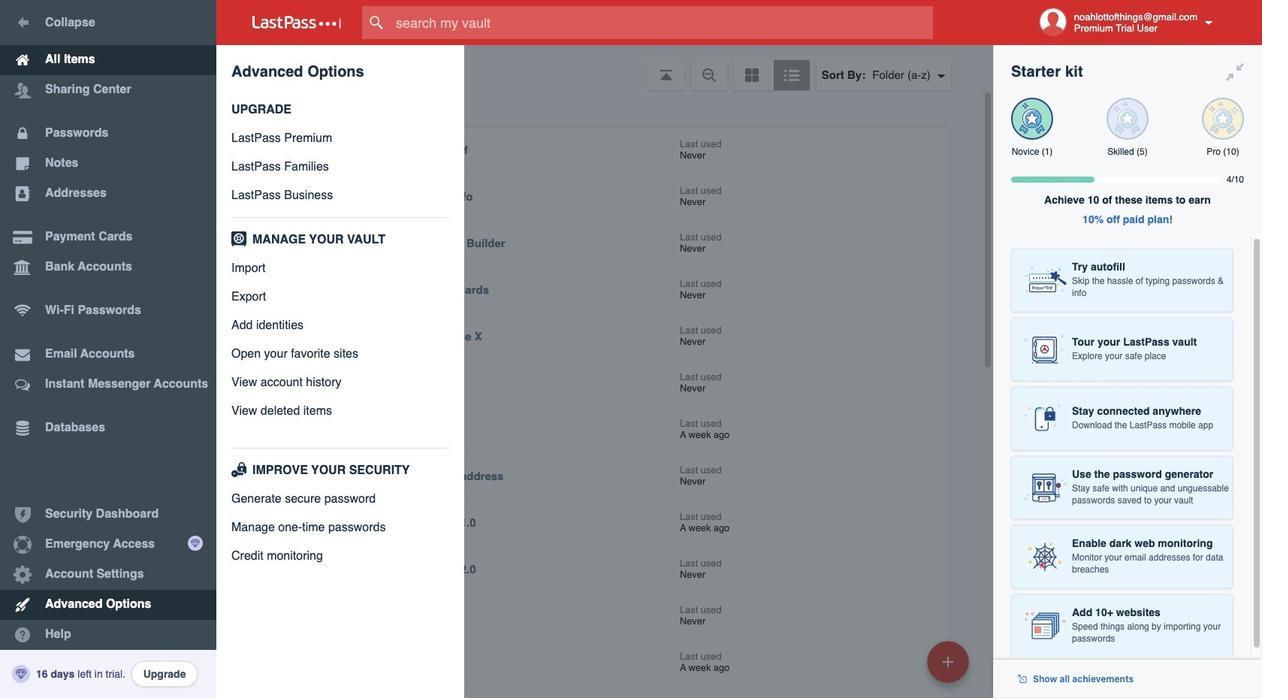 Task type: locate. For each thing, give the bounding box(es) containing it.
Search search field
[[362, 6, 963, 39]]



Task type: vqa. For each thing, say whether or not it's contained in the screenshot.
Lastpass "image" on the top
yes



Task type: describe. For each thing, give the bounding box(es) containing it.
vault options navigation
[[216, 45, 993, 90]]

lastpass image
[[252, 16, 341, 29]]

improve your security image
[[228, 462, 249, 477]]

new item image
[[943, 656, 954, 667]]

search my vault text field
[[362, 6, 963, 39]]

manage your vault image
[[228, 231, 249, 246]]

new item navigation
[[922, 636, 978, 698]]

main navigation navigation
[[0, 0, 216, 698]]



